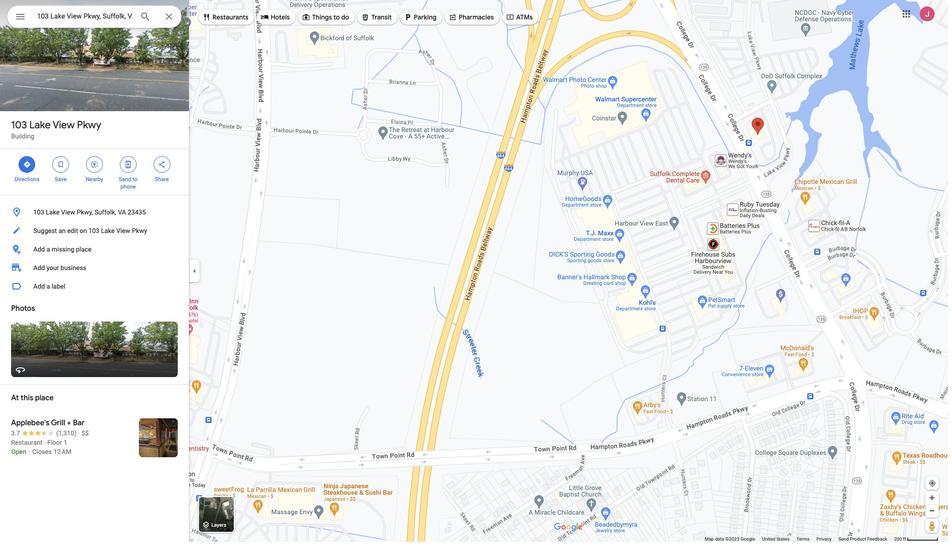 Task type: describe. For each thing, give the bounding box(es) containing it.
google maps element
[[0, 0, 949, 542]]

product
[[851, 537, 867, 542]]

103 lake view pkwy main content
[[0, 0, 189, 542]]


[[57, 159, 65, 170]]

share
[[155, 176, 169, 183]]

add your business
[[33, 264, 86, 272]]

restaurants
[[213, 13, 249, 21]]

united states
[[763, 537, 790, 542]]

add a label
[[33, 283, 65, 290]]

map
[[705, 537, 715, 542]]

applebee's grill + bar
[[11, 418, 85, 428]]

pkwy inside button
[[132, 227, 147, 234]]

united
[[763, 537, 776, 542]]

3.7
[[11, 430, 20, 437]]

to inside  things to do
[[334, 13, 340, 21]]


[[158, 159, 166, 170]]

terms
[[797, 537, 810, 542]]

 hotels
[[261, 12, 290, 22]]

label
[[52, 283, 65, 290]]

zoom in image
[[929, 494, 936, 501]]

 button
[[7, 6, 33, 30]]

edit
[[67, 227, 78, 234]]


[[15, 10, 26, 23]]

 restaurants
[[202, 12, 249, 22]]

 transit
[[362, 12, 392, 22]]

applebee's
[[11, 418, 49, 428]]


[[404, 12, 412, 22]]

grill
[[51, 418, 65, 428]]

transit
[[372, 13, 392, 21]]

send for send product feedback
[[839, 537, 850, 542]]

at this place
[[11, 393, 54, 403]]

to inside send to phone
[[133, 176, 138, 183]]

restaurant · floor 1 open ⋅ closes 12 am
[[11, 439, 72, 455]]

building
[[11, 133, 34, 140]]

©2023
[[726, 537, 740, 542]]

 parking
[[404, 12, 437, 22]]

· $$
[[78, 430, 89, 437]]

lake for pkwy
[[29, 119, 51, 132]]

103 lake view pkwy, suffolk, va 23435
[[33, 208, 146, 216]]


[[506, 12, 515, 22]]

(1,310)
[[56, 430, 77, 437]]

23435
[[128, 208, 146, 216]]

1 vertical spatial place
[[35, 393, 54, 403]]

200
[[895, 537, 903, 542]]

103 Lake View Pkwy, Suffolk, VA 23435 field
[[7, 6, 182, 28]]

a for missing
[[47, 246, 50, 253]]

things
[[312, 13, 332, 21]]

add for add your business
[[33, 264, 45, 272]]

lake for pkwy,
[[46, 208, 60, 216]]

save
[[55, 176, 67, 183]]

your
[[47, 264, 59, 272]]

⋅
[[28, 448, 31, 455]]

phone
[[121, 183, 136, 190]]

show your location image
[[929, 479, 937, 487]]


[[23, 159, 31, 170]]

pkwy inside the 103 lake view pkwy building
[[77, 119, 101, 132]]

ft
[[904, 537, 907, 542]]


[[302, 12, 310, 22]]

closes
[[32, 448, 52, 455]]

add a missing place
[[33, 246, 92, 253]]

pharmacies
[[459, 13, 494, 21]]

on
[[80, 227, 87, 234]]

hotels
[[271, 13, 290, 21]]

suggest an edit on 103 lake view pkwy
[[33, 227, 147, 234]]

pkwy,
[[77, 208, 93, 216]]

missing
[[52, 246, 74, 253]]

zoom out image
[[929, 507, 936, 514]]

suffolk,
[[95, 208, 116, 216]]

place inside button
[[76, 246, 92, 253]]

view inside suggest an edit on 103 lake view pkwy button
[[116, 227, 130, 234]]



Task type: locate. For each thing, give the bounding box(es) containing it.
1 horizontal spatial place
[[76, 246, 92, 253]]

place
[[76, 246, 92, 253], [35, 393, 54, 403]]

show street view coverage image
[[926, 519, 940, 533]]

0 vertical spatial place
[[76, 246, 92, 253]]

suggest an edit on 103 lake view pkwy button
[[0, 221, 189, 240]]

business
[[61, 264, 86, 272]]

layers
[[212, 522, 227, 528]]

add your business link
[[0, 259, 189, 277]]

0 horizontal spatial ·
[[44, 439, 46, 446]]

12 am
[[54, 448, 72, 455]]

$$
[[81, 430, 89, 437]]

pkwy
[[77, 119, 101, 132], [132, 227, 147, 234]]


[[90, 159, 99, 170]]

place down on
[[76, 246, 92, 253]]

3 add from the top
[[33, 283, 45, 290]]

price: moderate image
[[81, 430, 89, 437]]

terms button
[[797, 536, 810, 542]]

 search field
[[7, 6, 182, 30]]

place right this
[[35, 393, 54, 403]]

103
[[11, 119, 27, 132], [33, 208, 44, 216], [89, 227, 99, 234]]


[[124, 159, 132, 170]]

1 vertical spatial lake
[[46, 208, 60, 216]]

200 ft button
[[895, 537, 939, 542]]

+
[[67, 418, 71, 428]]

a left missing
[[47, 246, 50, 253]]

send product feedback
[[839, 537, 888, 542]]

· left "price: moderate" icon
[[78, 430, 80, 437]]

1 vertical spatial a
[[47, 283, 50, 290]]

2 vertical spatial lake
[[101, 227, 115, 234]]

data
[[716, 537, 725, 542]]

open
[[11, 448, 26, 455]]

restaurant
[[11, 439, 42, 446]]

view
[[53, 119, 75, 132], [61, 208, 75, 216], [116, 227, 130, 234]]

map data ©2023 google
[[705, 537, 756, 542]]

a for label
[[47, 283, 50, 290]]

send to phone
[[119, 176, 138, 190]]

1 a from the top
[[47, 246, 50, 253]]

to up the phone
[[133, 176, 138, 183]]

1 vertical spatial 103
[[33, 208, 44, 216]]

photos
[[11, 304, 35, 313]]

0 vertical spatial add
[[33, 246, 45, 253]]

add a label button
[[0, 277, 189, 296]]

· inside restaurant · floor 1 open ⋅ closes 12 am
[[44, 439, 46, 446]]

·
[[78, 430, 80, 437], [44, 439, 46, 446]]

103 up building
[[11, 119, 27, 132]]

 atms
[[506, 12, 533, 22]]

1 horizontal spatial to
[[334, 13, 340, 21]]

send for send to phone
[[119, 176, 131, 183]]

view left pkwy,
[[61, 208, 75, 216]]

va
[[118, 208, 126, 216]]

do
[[342, 13, 349, 21]]

at
[[11, 393, 19, 403]]

united states button
[[763, 536, 790, 542]]

footer inside google maps element
[[705, 536, 895, 542]]

103 for pkwy,
[[33, 208, 44, 216]]

lake inside the 103 lake view pkwy building
[[29, 119, 51, 132]]

google
[[741, 537, 756, 542]]

0 vertical spatial send
[[119, 176, 131, 183]]

suggest
[[33, 227, 57, 234]]

1 horizontal spatial send
[[839, 537, 850, 542]]

1 vertical spatial to
[[133, 176, 138, 183]]

1 horizontal spatial pkwy
[[132, 227, 147, 234]]

floor
[[47, 439, 62, 446]]

103 lake view pkwy building
[[11, 119, 101, 140]]

1 horizontal spatial 103
[[33, 208, 44, 216]]

this
[[21, 393, 33, 403]]

2 vertical spatial add
[[33, 283, 45, 290]]

to left do
[[334, 13, 340, 21]]

1
[[64, 439, 67, 446]]

actions for 103 lake view pkwy region
[[0, 149, 189, 195]]

0 horizontal spatial pkwy
[[77, 119, 101, 132]]

a left label
[[47, 283, 50, 290]]

google account: james peterson  
(james.peterson1902@gmail.com) image
[[921, 6, 935, 21]]

 pharmacies
[[449, 12, 494, 22]]

add for add a label
[[33, 283, 45, 290]]

add left your
[[33, 264, 45, 272]]

parking
[[414, 13, 437, 21]]


[[202, 12, 211, 22]]

add inside button
[[33, 283, 45, 290]]

0 horizontal spatial to
[[133, 176, 138, 183]]

privacy
[[817, 537, 832, 542]]

a inside button
[[47, 246, 50, 253]]

103 lake view pkwy, suffolk, va 23435 button
[[0, 203, 189, 221]]

view inside the 103 lake view pkwy building
[[53, 119, 75, 132]]

0 horizontal spatial 103
[[11, 119, 27, 132]]

add inside button
[[33, 246, 45, 253]]

send product feedback button
[[839, 536, 888, 542]]

0 vertical spatial view
[[53, 119, 75, 132]]

nearby
[[86, 176, 103, 183]]

1 vertical spatial ·
[[44, 439, 46, 446]]

2 vertical spatial view
[[116, 227, 130, 234]]

privacy button
[[817, 536, 832, 542]]

add for add a missing place
[[33, 246, 45, 253]]

103 up suggest
[[33, 208, 44, 216]]

0 vertical spatial ·
[[78, 430, 80, 437]]

2 horizontal spatial 103
[[89, 227, 99, 234]]

1 horizontal spatial ·
[[78, 430, 80, 437]]

0 horizontal spatial send
[[119, 176, 131, 183]]

add a missing place button
[[0, 240, 189, 259]]

a inside button
[[47, 283, 50, 290]]

lake up suggest
[[46, 208, 60, 216]]

1 vertical spatial add
[[33, 264, 45, 272]]

0 vertical spatial pkwy
[[77, 119, 101, 132]]

an
[[59, 227, 66, 234]]

· down 3.7 stars 1,310 reviews image
[[44, 439, 46, 446]]

lake down suffolk,
[[101, 227, 115, 234]]

footer containing map data ©2023 google
[[705, 536, 895, 542]]

view down 'va'
[[116, 227, 130, 234]]

send up the phone
[[119, 176, 131, 183]]

103 inside the 103 lake view pkwy building
[[11, 119, 27, 132]]

103 right on
[[89, 227, 99, 234]]


[[362, 12, 370, 22]]

2 vertical spatial 103
[[89, 227, 99, 234]]

2 a from the top
[[47, 283, 50, 290]]

add
[[33, 246, 45, 253], [33, 264, 45, 272], [33, 283, 45, 290]]

0 vertical spatial a
[[47, 246, 50, 253]]

None field
[[37, 11, 133, 22]]

feedback
[[868, 537, 888, 542]]


[[261, 12, 269, 22]]

2 add from the top
[[33, 264, 45, 272]]

1 vertical spatial view
[[61, 208, 75, 216]]

0 vertical spatial 103
[[11, 119, 27, 132]]

pkwy down "23435"
[[132, 227, 147, 234]]

atms
[[517, 13, 533, 21]]

send
[[119, 176, 131, 183], [839, 537, 850, 542]]

view for pkwy
[[53, 119, 75, 132]]

0 horizontal spatial place
[[35, 393, 54, 403]]

lake up building
[[29, 119, 51, 132]]

0 vertical spatial to
[[334, 13, 340, 21]]

send inside send to phone
[[119, 176, 131, 183]]

collapse side panel image
[[190, 266, 200, 276]]

add left label
[[33, 283, 45, 290]]

view inside 103 lake view pkwy, suffolk, va 23435 button
[[61, 208, 75, 216]]

add down suggest
[[33, 246, 45, 253]]

directions
[[15, 176, 40, 183]]

200 ft
[[895, 537, 907, 542]]

send left product
[[839, 537, 850, 542]]

send inside "button"
[[839, 537, 850, 542]]

view up 
[[53, 119, 75, 132]]

none field inside 103 lake view pkwy, suffolk, va 23435 field
[[37, 11, 133, 22]]

0 vertical spatial lake
[[29, 119, 51, 132]]

states
[[777, 537, 790, 542]]

1 vertical spatial send
[[839, 537, 850, 542]]

1 vertical spatial pkwy
[[132, 227, 147, 234]]

 things to do
[[302, 12, 349, 22]]

pkwy up 
[[77, 119, 101, 132]]

bar
[[73, 418, 85, 428]]

1 add from the top
[[33, 246, 45, 253]]

footer
[[705, 536, 895, 542]]

103 for pkwy
[[11, 119, 27, 132]]

3.7 stars 1,310 reviews image
[[11, 429, 77, 438]]

view for pkwy,
[[61, 208, 75, 216]]


[[449, 12, 457, 22]]



Task type: vqa. For each thing, say whether or not it's contained in the screenshot.
103 Lake View Pkwy, Suffolk, VA 23435 button
yes



